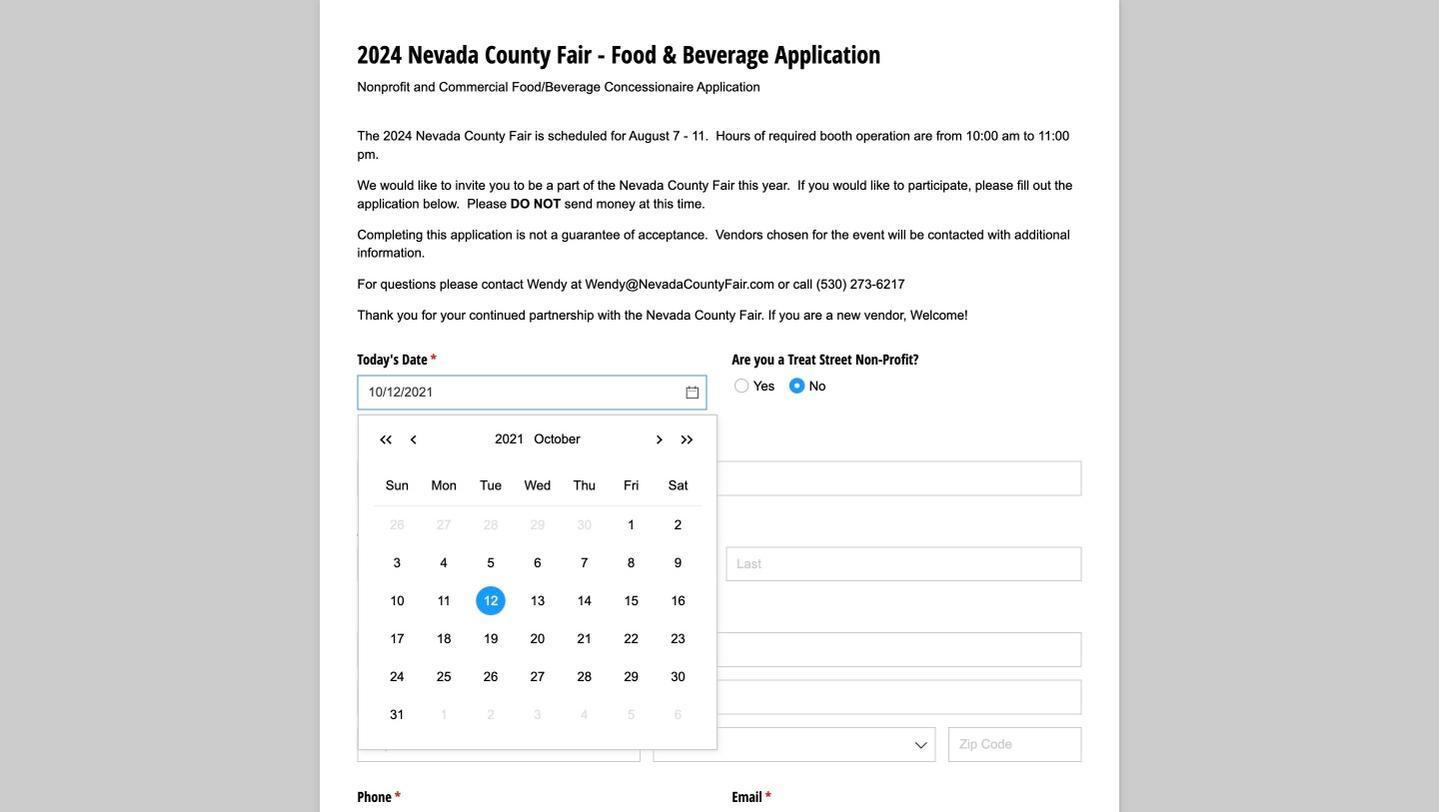 Task type: vqa. For each thing, say whether or not it's contained in the screenshot.
CHECKBOX-GROUP element
no



Task type: locate. For each thing, give the bounding box(es) containing it.
None text field
[[357, 461, 1082, 496]]

None radio
[[727, 370, 788, 400], [783, 370, 826, 400], [727, 370, 788, 400], [783, 370, 826, 400]]

Zip Code text field
[[949, 727, 1082, 762]]

None text field
[[357, 375, 707, 410]]



Task type: describe. For each thing, give the bounding box(es) containing it.
First text field
[[357, 547, 713, 582]]

Last text field
[[726, 547, 1082, 582]]

City text field
[[357, 727, 640, 762]]

Address Line 2 text field
[[357, 680, 1082, 715]]

Address Line 1 text field
[[357, 633, 1082, 668]]

State text field
[[653, 727, 936, 762]]



